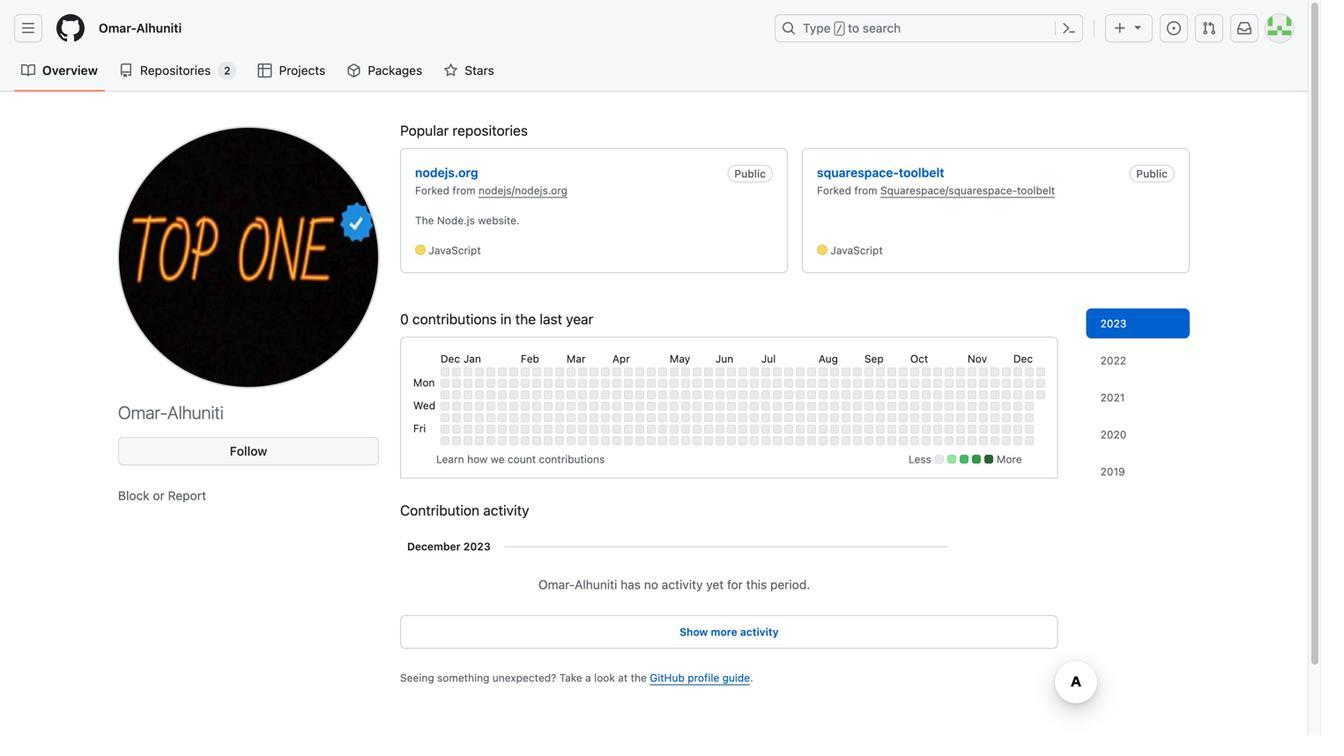 Task type: vqa. For each thing, say whether or not it's contained in the screenshot.
Stars link
yes



Task type: locate. For each thing, give the bounding box(es) containing it.
2023 down contribution activity at the left of page
[[463, 540, 491, 552]]

feb
[[521, 352, 539, 365]]

github profile guide link
[[650, 671, 750, 684]]

book image
[[21, 63, 35, 78]]

0 vertical spatial omar-
[[99, 21, 136, 35]]

1 horizontal spatial javascript
[[831, 244, 883, 256]]

forked for squarespace-toolbelt
[[817, 184, 851, 196]]

0 vertical spatial contributions
[[412, 311, 497, 327]]

dec left jan
[[441, 352, 460, 365]]

2022 link
[[1087, 345, 1190, 375]]

learn
[[436, 453, 464, 465]]

0 horizontal spatial from
[[452, 184, 476, 196]]

learn how we count contributions
[[436, 453, 605, 465]]

0       contributions         in the last year
[[400, 311, 594, 327]]

type / to search
[[803, 21, 901, 35]]

omar-alhuniti link
[[92, 14, 189, 42]]

from
[[452, 184, 476, 196], [854, 184, 878, 196]]

forked down nodejs.org link
[[415, 184, 450, 196]]

1 horizontal spatial dec
[[1014, 352, 1033, 365]]

2 from from the left
[[854, 184, 878, 196]]

omar-alhuniti up repo image at the left top of the page
[[99, 21, 182, 35]]

from for squarespace-toolbelt
[[854, 184, 878, 196]]

issue opened image
[[1167, 21, 1181, 35]]

mar
[[567, 352, 586, 365]]

aug
[[819, 352, 838, 365]]

0 horizontal spatial toolbelt
[[899, 165, 945, 180]]

1 vertical spatial omar-alhuniti
[[118, 402, 224, 423]]

0 horizontal spatial dec
[[441, 352, 460, 365]]

homepage image
[[56, 14, 85, 42]]

omar-alhuniti
[[99, 21, 182, 35], [118, 402, 224, 423]]

count
[[508, 453, 536, 465]]

2023
[[1101, 317, 1127, 329], [463, 540, 491, 552]]

dec jan
[[441, 352, 481, 365]]

0 vertical spatial toolbelt
[[899, 165, 945, 180]]

2023 up 2022
[[1101, 317, 1127, 329]]

alhuniti
[[136, 21, 182, 35], [167, 402, 224, 423], [575, 577, 617, 592]]

2 dec from the left
[[1014, 352, 1033, 365]]

less
[[909, 453, 932, 465]]

the
[[515, 311, 536, 327], [631, 671, 647, 684]]

1 horizontal spatial 2023
[[1101, 317, 1127, 329]]

may
[[670, 352, 690, 365]]

package image
[[347, 63, 361, 78]]

2 horizontal spatial activity
[[740, 626, 779, 638]]

0 horizontal spatial forked
[[415, 184, 450, 196]]

or
[[153, 488, 165, 503]]

omar-alhuniti up block or report
[[118, 402, 224, 423]]

2019
[[1101, 465, 1125, 478]]

repo image
[[119, 63, 133, 78]]

alhuniti up the repositories on the top left
[[136, 21, 182, 35]]

forked
[[415, 184, 450, 196], [817, 184, 851, 196]]

1 horizontal spatial forked
[[817, 184, 851, 196]]

from for nodejs.org
[[452, 184, 476, 196]]

dec for dec
[[1014, 352, 1033, 365]]

alhuniti left has
[[575, 577, 617, 592]]

activity right no
[[662, 577, 703, 592]]

1 horizontal spatial activity
[[662, 577, 703, 592]]

javascript down "node.js"
[[429, 244, 481, 256]]

1 horizontal spatial contributions
[[539, 453, 605, 465]]

mon
[[413, 376, 435, 389]]

1 horizontal spatial the
[[631, 671, 647, 684]]

from down nodejs.org link
[[452, 184, 476, 196]]

grid containing dec
[[411, 348, 1048, 448]]

guide
[[722, 671, 750, 684]]

table image
[[258, 63, 272, 78]]

cell
[[441, 367, 449, 376], [452, 367, 461, 376], [463, 367, 472, 376], [475, 367, 484, 376], [486, 367, 495, 376], [498, 367, 507, 376], [509, 367, 518, 376], [521, 367, 530, 376], [532, 367, 541, 376], [544, 367, 553, 376], [555, 367, 564, 376], [567, 367, 575, 376], [578, 367, 587, 376], [590, 367, 598, 376], [601, 367, 610, 376], [612, 367, 621, 376], [624, 367, 633, 376], [635, 367, 644, 376], [647, 367, 656, 376], [658, 367, 667, 376], [670, 367, 679, 376], [681, 367, 690, 376], [693, 367, 701, 376], [704, 367, 713, 376], [716, 367, 724, 376], [727, 367, 736, 376], [738, 367, 747, 376], [750, 367, 759, 376], [761, 367, 770, 376], [773, 367, 782, 376], [784, 367, 793, 376], [796, 367, 805, 376], [807, 367, 816, 376], [819, 367, 828, 376], [830, 367, 839, 376], [842, 367, 850, 376], [853, 367, 862, 376], [865, 367, 873, 376], [876, 367, 885, 376], [887, 367, 896, 376], [899, 367, 908, 376], [910, 367, 919, 376], [922, 367, 931, 376], [933, 367, 942, 376], [945, 367, 954, 376], [956, 367, 965, 376], [968, 367, 976, 376], [979, 367, 988, 376], [991, 367, 999, 376], [1002, 367, 1011, 376], [1014, 367, 1022, 376], [1025, 367, 1034, 376], [1036, 367, 1045, 376], [441, 379, 449, 388], [452, 379, 461, 388], [463, 379, 472, 388], [475, 379, 484, 388], [486, 379, 495, 388], [498, 379, 507, 388], [509, 379, 518, 388], [521, 379, 530, 388], [532, 379, 541, 388], [544, 379, 553, 388], [555, 379, 564, 388], [567, 379, 575, 388], [578, 379, 587, 388], [590, 379, 598, 388], [601, 379, 610, 388], [612, 379, 621, 388], [624, 379, 633, 388], [635, 379, 644, 388], [647, 379, 656, 388], [658, 379, 667, 388], [670, 379, 679, 388], [681, 379, 690, 388], [693, 379, 701, 388], [704, 379, 713, 388], [716, 379, 724, 388], [727, 379, 736, 388], [738, 379, 747, 388], [750, 379, 759, 388], [761, 379, 770, 388], [773, 379, 782, 388], [784, 379, 793, 388], [796, 379, 805, 388], [807, 379, 816, 388], [819, 379, 828, 388], [830, 379, 839, 388], [842, 379, 850, 388], [853, 379, 862, 388], [865, 379, 873, 388], [876, 379, 885, 388], [887, 379, 896, 388], [899, 379, 908, 388], [910, 379, 919, 388], [922, 379, 931, 388], [933, 379, 942, 388], [945, 379, 954, 388], [956, 379, 965, 388], [968, 379, 976, 388], [979, 379, 988, 388], [991, 379, 999, 388], [1002, 379, 1011, 388], [1014, 379, 1022, 388], [1025, 379, 1034, 388], [1036, 379, 1045, 388], [441, 390, 449, 399], [452, 390, 461, 399], [463, 390, 472, 399], [475, 390, 484, 399], [486, 390, 495, 399], [498, 390, 507, 399], [509, 390, 518, 399], [521, 390, 530, 399], [532, 390, 541, 399], [544, 390, 553, 399], [555, 390, 564, 399], [567, 390, 575, 399], [578, 390, 587, 399], [590, 390, 598, 399], [601, 390, 610, 399], [612, 390, 621, 399], [624, 390, 633, 399], [635, 390, 644, 399], [647, 390, 656, 399], [658, 390, 667, 399], [670, 390, 679, 399], [681, 390, 690, 399], [693, 390, 701, 399], [704, 390, 713, 399], [716, 390, 724, 399], [727, 390, 736, 399], [738, 390, 747, 399], [750, 390, 759, 399], [761, 390, 770, 399], [773, 390, 782, 399], [784, 390, 793, 399], [796, 390, 805, 399], [807, 390, 816, 399], [819, 390, 828, 399], [830, 390, 839, 399], [842, 390, 850, 399], [853, 390, 862, 399], [865, 390, 873, 399], [876, 390, 885, 399], [887, 390, 896, 399], [899, 390, 908, 399], [910, 390, 919, 399], [922, 390, 931, 399], [933, 390, 942, 399], [945, 390, 954, 399], [956, 390, 965, 399], [968, 390, 976, 399], [979, 390, 988, 399], [991, 390, 999, 399], [1002, 390, 1011, 399], [1014, 390, 1022, 399], [1025, 390, 1034, 399], [1036, 390, 1045, 399], [441, 402, 449, 411], [452, 402, 461, 411], [463, 402, 472, 411], [475, 402, 484, 411], [486, 402, 495, 411], [498, 402, 507, 411], [509, 402, 518, 411], [521, 402, 530, 411], [532, 402, 541, 411], [544, 402, 553, 411], [555, 402, 564, 411], [567, 402, 575, 411], [578, 402, 587, 411], [590, 402, 598, 411], [601, 402, 610, 411], [612, 402, 621, 411], [624, 402, 633, 411], [635, 402, 644, 411], [647, 402, 656, 411], [658, 402, 667, 411], [670, 402, 679, 411], [681, 402, 690, 411], [693, 402, 701, 411], [704, 402, 713, 411], [716, 402, 724, 411], [727, 402, 736, 411], [738, 402, 747, 411], [750, 402, 759, 411], [761, 402, 770, 411], [773, 402, 782, 411], [784, 402, 793, 411], [796, 402, 805, 411], [807, 402, 816, 411], [819, 402, 828, 411], [830, 402, 839, 411], [842, 402, 850, 411], [853, 402, 862, 411], [865, 402, 873, 411], [876, 402, 885, 411], [887, 402, 896, 411], [899, 402, 908, 411], [910, 402, 919, 411], [922, 402, 931, 411], [933, 402, 942, 411], [945, 402, 954, 411], [956, 402, 965, 411], [968, 402, 976, 411], [979, 402, 988, 411], [991, 402, 999, 411], [1002, 402, 1011, 411], [1014, 402, 1022, 411], [1025, 402, 1034, 411], [441, 413, 449, 422], [452, 413, 461, 422], [463, 413, 472, 422], [475, 413, 484, 422], [486, 413, 495, 422], [498, 413, 507, 422], [509, 413, 518, 422], [521, 413, 530, 422], [532, 413, 541, 422], [544, 413, 553, 422], [555, 413, 564, 422], [567, 413, 575, 422], [578, 413, 587, 422], [590, 413, 598, 422], [601, 413, 610, 422], [612, 413, 621, 422], [624, 413, 633, 422], [635, 413, 644, 422], [647, 413, 656, 422], [658, 413, 667, 422], [670, 413, 679, 422], [681, 413, 690, 422], [693, 413, 701, 422], [704, 413, 713, 422], [716, 413, 724, 422], [727, 413, 736, 422], [738, 413, 747, 422], [750, 413, 759, 422], [761, 413, 770, 422], [773, 413, 782, 422], [784, 413, 793, 422], [796, 413, 805, 422], [807, 413, 816, 422], [819, 413, 828, 422], [830, 413, 839, 422], [842, 413, 850, 422], [853, 413, 862, 422], [865, 413, 873, 422], [876, 413, 885, 422], [887, 413, 896, 422], [899, 413, 908, 422], [910, 413, 919, 422], [922, 413, 931, 422], [933, 413, 942, 422], [945, 413, 954, 422], [956, 413, 965, 422], [968, 413, 976, 422], [979, 413, 988, 422], [991, 413, 999, 422], [1002, 413, 1011, 422], [1014, 413, 1022, 422], [1025, 413, 1034, 422], [441, 425, 449, 434], [452, 425, 461, 434], [463, 425, 472, 434], [475, 425, 484, 434], [486, 425, 495, 434], [498, 425, 507, 434], [509, 425, 518, 434], [521, 425, 530, 434], [532, 425, 541, 434], [544, 425, 553, 434], [555, 425, 564, 434], [567, 425, 575, 434], [578, 425, 587, 434], [590, 425, 598, 434], [601, 425, 610, 434], [612, 425, 621, 434], [624, 425, 633, 434], [635, 425, 644, 434], [647, 425, 656, 434], [658, 425, 667, 434], [670, 425, 679, 434], [681, 425, 690, 434], [693, 425, 701, 434], [704, 425, 713, 434], [716, 425, 724, 434], [727, 425, 736, 434], [738, 425, 747, 434], [750, 425, 759, 434], [761, 425, 770, 434], [773, 425, 782, 434], [784, 425, 793, 434], [796, 425, 805, 434], [807, 425, 816, 434], [819, 425, 828, 434], [830, 425, 839, 434], [842, 425, 850, 434], [853, 425, 862, 434], [865, 425, 873, 434], [876, 425, 885, 434], [887, 425, 896, 434], [899, 425, 908, 434], [910, 425, 919, 434], [922, 425, 931, 434], [933, 425, 942, 434], [945, 425, 954, 434], [956, 425, 965, 434], [968, 425, 976, 434], [979, 425, 988, 434], [991, 425, 999, 434], [1002, 425, 1011, 434], [1014, 425, 1022, 434], [1025, 425, 1034, 434], [441, 436, 449, 445], [452, 436, 461, 445], [463, 436, 472, 445], [475, 436, 484, 445], [486, 436, 495, 445], [498, 436, 507, 445], [509, 436, 518, 445], [521, 436, 530, 445], [532, 436, 541, 445], [544, 436, 553, 445], [555, 436, 564, 445], [567, 436, 575, 445], [578, 436, 587, 445], [590, 436, 598, 445], [601, 436, 610, 445], [612, 436, 621, 445], [624, 436, 633, 445], [635, 436, 644, 445], [647, 436, 656, 445], [658, 436, 667, 445], [670, 436, 679, 445], [681, 436, 690, 445], [693, 436, 701, 445], [704, 436, 713, 445], [716, 436, 724, 445], [727, 436, 736, 445], [738, 436, 747, 445], [750, 436, 759, 445], [761, 436, 770, 445], [773, 436, 782, 445], [784, 436, 793, 445], [796, 436, 805, 445], [807, 436, 816, 445], [819, 436, 828, 445], [830, 436, 839, 445], [842, 436, 850, 445], [853, 436, 862, 445], [865, 436, 873, 445], [876, 436, 885, 445], [887, 436, 896, 445], [899, 436, 908, 445], [910, 436, 919, 445], [922, 436, 931, 445], [933, 436, 942, 445], [945, 436, 954, 445], [956, 436, 965, 445], [968, 436, 976, 445], [979, 436, 988, 445], [991, 436, 999, 445], [1002, 436, 1011, 445], [1014, 436, 1022, 445], [1025, 436, 1034, 445]]

1 vertical spatial contributions
[[539, 453, 605, 465]]

0 horizontal spatial public
[[734, 167, 766, 180]]

omar- up block
[[118, 402, 167, 423]]

contributions right count
[[539, 453, 605, 465]]

1 from from the left
[[452, 184, 476, 196]]

dec right nov
[[1014, 352, 1033, 365]]

period.
[[770, 577, 810, 592]]

1 forked from the left
[[415, 184, 450, 196]]

triangle down image
[[1131, 20, 1145, 34]]

unexpected?
[[493, 671, 556, 684]]

alhuniti up follow omar-alhuniti submit
[[167, 402, 224, 423]]

squarespace-toolbelt
[[817, 165, 945, 180]]

1 horizontal spatial public
[[1136, 167, 1168, 180]]

packages link
[[340, 57, 430, 84]]

2 vertical spatial activity
[[740, 626, 779, 638]]

footer
[[0, 694, 1308, 735]]

dec
[[441, 352, 460, 365], [1014, 352, 1033, 365]]

grid
[[411, 348, 1048, 448]]

toolbelt
[[899, 165, 945, 180], [1017, 184, 1055, 196]]

public for squarespace-toolbelt
[[1136, 167, 1168, 180]]

squarespace-
[[817, 165, 899, 180]]

1 horizontal spatial from
[[854, 184, 878, 196]]

0 vertical spatial omar-alhuniti
[[99, 21, 182, 35]]

1 vertical spatial omar-
[[118, 402, 167, 423]]

something
[[437, 671, 490, 684]]

activity down we on the bottom left of the page
[[483, 502, 529, 519]]

0 vertical spatial 2023
[[1101, 317, 1127, 329]]

activity
[[483, 502, 529, 519], [662, 577, 703, 592], [740, 626, 779, 638]]

the right "in"
[[515, 311, 536, 327]]

2 public from the left
[[1136, 167, 1168, 180]]

report
[[168, 488, 206, 503]]

2
[[224, 64, 231, 77]]

1 horizontal spatial toolbelt
[[1017, 184, 1055, 196]]

from down squarespace-
[[854, 184, 878, 196]]

0 horizontal spatial the
[[515, 311, 536, 327]]

activity right more
[[740, 626, 779, 638]]

repositories
[[453, 122, 528, 139]]

more
[[997, 453, 1022, 465]]

packages
[[368, 63, 422, 78]]

2 forked from the left
[[817, 184, 851, 196]]

the right the at
[[631, 671, 647, 684]]

plus image
[[1113, 21, 1127, 35]]

forked down squarespace-
[[817, 184, 851, 196]]

0 horizontal spatial javascript
[[429, 244, 481, 256]]

1 dec from the left
[[441, 352, 460, 365]]

public
[[734, 167, 766, 180], [1136, 167, 1168, 180]]

0 horizontal spatial activity
[[483, 502, 529, 519]]

0 horizontal spatial 2023
[[463, 540, 491, 552]]

for
[[727, 577, 743, 592]]

1 public from the left
[[734, 167, 766, 180]]

apr
[[612, 352, 630, 365]]

omar- up repo image at the left top of the page
[[99, 21, 136, 35]]

0
[[400, 311, 409, 327]]

december
[[407, 540, 461, 552]]

public for nodejs.org
[[734, 167, 766, 180]]

the
[[415, 214, 434, 226]]

0 horizontal spatial contributions
[[412, 311, 497, 327]]

overview
[[42, 63, 98, 78]]

javascript down squarespace-
[[831, 244, 883, 256]]

omar- left has
[[538, 577, 575, 592]]

a
[[585, 671, 591, 684]]

1 vertical spatial the
[[631, 671, 647, 684]]

contributions up dec jan
[[412, 311, 497, 327]]



Task type: describe. For each thing, give the bounding box(es) containing it.
2023 link
[[1087, 308, 1190, 338]]

seeing something unexpected? take a look at the github profile guide .
[[400, 671, 753, 684]]

popular repositories
[[400, 122, 528, 139]]

has
[[621, 577, 641, 592]]

jul
[[761, 352, 776, 365]]

to
[[848, 21, 859, 35]]

we
[[491, 453, 505, 465]]

stars link
[[437, 57, 501, 84]]

the node.js website.
[[415, 214, 520, 226]]

squarespace-toolbelt link
[[817, 165, 945, 180]]

projects
[[279, 63, 326, 78]]

yet
[[706, 577, 724, 592]]

profile
[[688, 671, 719, 684]]

2022
[[1101, 354, 1126, 367]]

oct
[[910, 352, 928, 365]]

this
[[746, 577, 767, 592]]

2020
[[1101, 428, 1127, 441]]

wed
[[413, 399, 436, 411]]

december 2023
[[407, 540, 491, 552]]

seeing
[[400, 671, 434, 684]]

notifications image
[[1238, 21, 1252, 35]]

nodejs/nodejs.org link
[[479, 184, 568, 196]]

squarespace/squarespace-toolbelt link
[[881, 184, 1055, 196]]

show
[[680, 626, 708, 638]]

1 vertical spatial activity
[[662, 577, 703, 592]]

projects link
[[251, 57, 333, 84]]

2 javascript from the left
[[831, 244, 883, 256]]

omar-alhuniti has no activity           yet for this period.
[[538, 577, 810, 592]]

show more activity button
[[400, 615, 1058, 649]]

search
[[863, 21, 901, 35]]

activity inside button
[[740, 626, 779, 638]]

github
[[650, 671, 685, 684]]

contribution activity
[[400, 502, 529, 519]]

take
[[559, 671, 582, 684]]

0 vertical spatial activity
[[483, 502, 529, 519]]

jun
[[716, 352, 734, 365]]

more
[[711, 626, 737, 638]]

1 javascript from the left
[[429, 244, 481, 256]]

fri
[[413, 422, 426, 434]]

1 vertical spatial alhuniti
[[167, 402, 224, 423]]

sep
[[865, 352, 884, 365]]

year
[[566, 311, 594, 327]]

in
[[500, 311, 512, 327]]

at
[[618, 671, 628, 684]]

2020 link
[[1087, 419, 1190, 449]]

learn how we count contributions link
[[436, 453, 605, 465]]

2019 link
[[1087, 456, 1190, 486]]

block or report button
[[118, 487, 206, 505]]

website.
[[478, 214, 520, 226]]

last
[[540, 311, 562, 327]]

2 vertical spatial omar-
[[538, 577, 575, 592]]

nodejs.org
[[415, 165, 478, 180]]

forked for nodejs.org
[[415, 184, 450, 196]]

2021 link
[[1087, 382, 1190, 412]]

contribution
[[400, 502, 480, 519]]

show more activity
[[680, 626, 779, 638]]

git pull request image
[[1202, 21, 1216, 35]]

popular
[[400, 122, 449, 139]]

overview link
[[14, 57, 105, 84]]

forked from squarespace/squarespace-toolbelt
[[817, 184, 1055, 196]]

how
[[467, 453, 488, 465]]

block
[[118, 488, 150, 503]]

1 vertical spatial toolbelt
[[1017, 184, 1055, 196]]

command palette image
[[1062, 21, 1076, 35]]

nodejs.org link
[[415, 165, 478, 180]]

2021
[[1101, 391, 1125, 404]]

/
[[836, 23, 843, 35]]

0 vertical spatial the
[[515, 311, 536, 327]]

type
[[803, 21, 831, 35]]

Follow Omar-Alhuniti submit
[[118, 437, 379, 465]]

node.js
[[437, 214, 475, 226]]

.
[[750, 671, 753, 684]]

dec for dec jan
[[441, 352, 460, 365]]

2 vertical spatial alhuniti
[[575, 577, 617, 592]]

block or report
[[118, 488, 206, 503]]

look
[[594, 671, 615, 684]]

nodejs/nodejs.org
[[479, 184, 568, 196]]

forked from nodejs/nodejs.org
[[415, 184, 568, 196]]

squarespace/squarespace-
[[881, 184, 1017, 196]]

star image
[[444, 63, 458, 78]]

repositories
[[140, 63, 211, 78]]

no
[[644, 577, 658, 592]]

1 vertical spatial 2023
[[463, 540, 491, 552]]

jan
[[463, 352, 481, 365]]

0 vertical spatial alhuniti
[[136, 21, 182, 35]]

stars
[[465, 63, 494, 78]]

view omar-alhuniti's full-sized avatar image
[[118, 127, 379, 388]]



